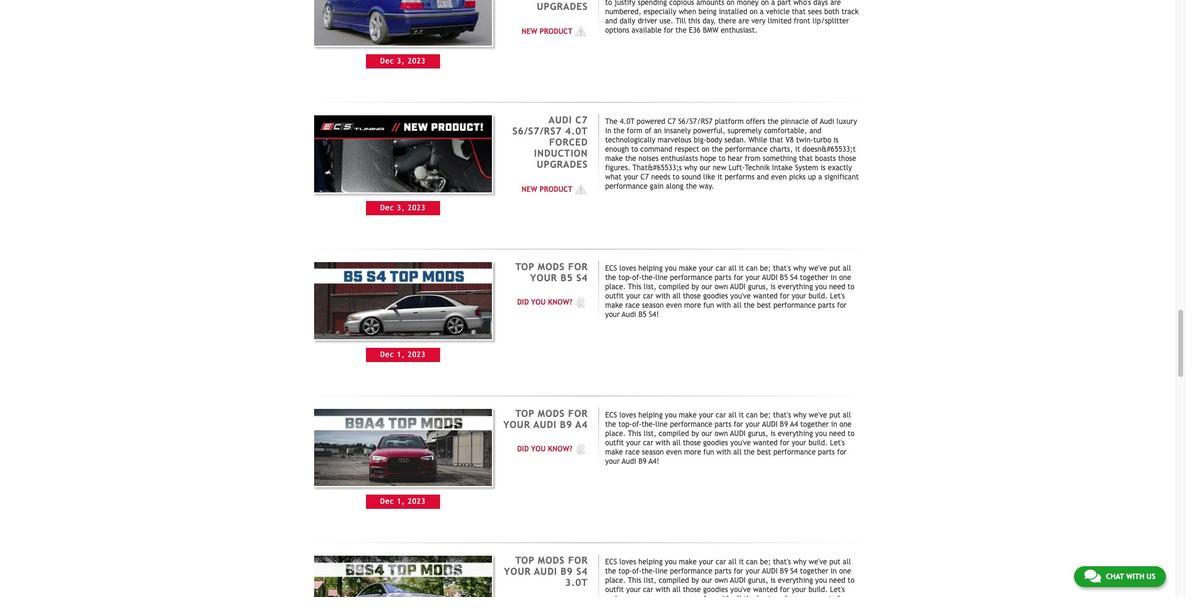 Task type: vqa. For each thing, say whether or not it's contained in the screenshot.
'it' in the ECS loves helping you make your car all it can be; that's why we've put all the top-of-the-line performance parts for your AUDI B5 S4 together in one place. This list, compiled by our own AUDI gurus, is everything you need to outfit your car with all those goodies you've wanted for your build. Let's make race season even more fun with all the best performance parts for your Audi B5 S4!
yes



Task type: locate. For each thing, give the bounding box(es) containing it.
2 dec 1, 2023 from the top
[[380, 498, 426, 506]]

1 vertical spatial and
[[757, 173, 769, 182]]

audi
[[763, 274, 778, 282], [731, 283, 746, 292], [763, 421, 778, 429], [731, 430, 746, 438], [763, 567, 778, 576], [731, 577, 746, 585]]

1 mods from the top
[[538, 261, 565, 272]]

1 vertical spatial place.
[[606, 430, 626, 438]]

6 image down top mods for your audi b9 a4
[[573, 444, 588, 456]]

1 place. from the top
[[606, 283, 626, 292]]

1 be; from the top
[[760, 264, 771, 273]]

in inside ecs loves helping you make your car all it can be; that's why we've put all the top-of-the-line performance parts for your audi b5 s4 together in one place. this list, compiled by our own audi gurus, is everything you need to outfit your car with all those goodies you've wanted for your build. let's make race season even more fun with all the best performance parts for your audi b5 s4!
[[831, 274, 837, 282]]

1 new from the top
[[522, 27, 538, 36]]

1 vertical spatial 6 image
[[573, 444, 588, 456]]

1 vertical spatial be;
[[760, 411, 771, 420]]

0 vertical spatial you
[[531, 299, 546, 307]]

you for audi
[[531, 445, 546, 454]]

0 vertical spatial product
[[540, 27, 573, 36]]

can for top mods for your audi b9 a4
[[747, 411, 758, 420]]

season for top mods for your b5 s4
[[642, 301, 664, 310]]

can inside ecs loves helping you make your car all it can be; that's why we've put all the top-of-the-line performance parts for your audi b9 s4 together in one place. this list, compiled by our own audi gurus, is everything you need to outfit your car with all those goodies you've wanted for your build. let's make race season even more fun with all the best performance parts
[[747, 558, 758, 567]]

in inside ecs loves helping you make your car all it can be; that's why we've put all the top-of-the-line performance parts for your audi b9 a4 together in one place. this list, compiled by our own audi gurus, is everything you need to outfit your car with all those goodies you've wanted for your build. let's make race season even more fun with all the best performance parts for your audi b9 a4!
[[832, 421, 838, 429]]

this inside ecs loves helping you make your car all it can be; that's why we've put all the top-of-the-line performance parts for your audi b9 s4 together in one place. this list, compiled by our own audi gurus, is everything you need to outfit your car with all those goodies you've wanted for your build. let's make race season even more fun with all the best performance parts
[[628, 577, 642, 585]]

mods inside top mods for your audi b9 a4
[[538, 408, 565, 419]]

2 vertical spatial mods
[[538, 555, 565, 566]]

b5
[[561, 272, 573, 284], [780, 274, 789, 282], [639, 311, 647, 319]]

4 2023 from the top
[[408, 498, 426, 506]]

3 loves from the top
[[620, 558, 637, 567]]

by inside ecs loves helping you make your car all it can be; that's why we've put all the top-of-the-line performance parts for your audi b9 a4 together in one place. this list, compiled by our own audi gurus, is everything you need to outfit your car with all those goodies you've wanted for your build. let's make race season even more fun with all the best performance parts for your audi b9 a4!
[[692, 430, 700, 438]]

best inside ecs loves helping you make your car all it can be; that's why we've put all the top-of-the-line performance parts for your audi b5 s4 together in one place. this list, compiled by our own audi gurus, is everything you need to outfit your car with all those goodies you've wanted for your build. let's make race season even more fun with all the best performance parts for your audi b5 s4!
[[758, 301, 772, 310]]

s6/s7/rs7 up induction at the left top of page
[[513, 126, 562, 137]]

3 best from the top
[[758, 595, 772, 598]]

2 vertical spatial need
[[830, 577, 846, 585]]

1 1, from the top
[[397, 351, 405, 359]]

list, inside ecs loves helping you make your car all it can be; that's why we've put all the top-of-the-line performance parts for your audi b5 s4 together in one place. this list, compiled by our own audi gurus, is everything you need to outfit your car with all those goodies you've wanted for your build. let's make race season even more fun with all the best performance parts for your audi b5 s4!
[[644, 283, 657, 292]]

3 dec from the top
[[380, 351, 395, 359]]

new left 4 image
[[522, 27, 538, 36]]

1 vertical spatial outfit
[[606, 439, 624, 448]]

why for ecs loves helping you make your car all it can be; that's why we've put all the top-of-the-line performance parts for your audi b9 s4 together in one place. this list, compiled by our own audi gurus, is everything you need to outfit your car with all those goodies you've wanted for your build. let's make race season even more fun with all the best performance parts
[[794, 558, 807, 567]]

0 vertical spatial own
[[715, 283, 729, 292]]

0 vertical spatial know?
[[548, 299, 573, 307]]

our inside ecs loves helping you make your car all it can be; that's why we've put all the top-of-the-line performance parts for your audi b9 a4 together in one place. this list, compiled by our own audi gurus, is everything you need to outfit your car with all those goodies you've wanted for your build. let's make race season even more fun with all the best performance parts for your audi b9 a4!
[[702, 430, 713, 438]]

even inside ecs loves helping you make your car all it can be; that's why we've put all the top-of-the-line performance parts for your audi b9 a4 together in one place. this list, compiled by our own audi gurus, is everything you need to outfit your car with all those goodies you've wanted for your build. let's make race season even more fun with all the best performance parts for your audi b9 a4!
[[667, 448, 682, 457]]

hear
[[728, 155, 743, 163]]

the- inside ecs loves helping you make your car all it can be; that's why we've put all the top-of-the-line performance parts for your audi b5 s4 together in one place. this list, compiled by our own audi gurus, is everything you need to outfit your car with all those goodies you've wanted for your build. let's make race season even more fun with all the best performance parts for your audi b5 s4!
[[642, 274, 656, 282]]

needs
[[652, 173, 671, 182]]

1 vertical spatial wanted
[[754, 439, 778, 448]]

even for ecs loves helping you make your car all it can be; that's why we've put all the top-of-the-line performance parts for your audi b9 s4 together in one place. this list, compiled by our own audi gurus, is everything you need to outfit your car with all those goodies you've wanted for your build. let's make race season even more fun with all the best performance parts
[[667, 595, 682, 598]]

1 you've from the top
[[731, 292, 751, 301]]

0 vertical spatial together
[[800, 274, 829, 282]]

3 by from the top
[[692, 577, 700, 585]]

place. inside ecs loves helping you make your car all it can be; that's why we've put all the top-of-the-line performance parts for your audi b9 a4 together in one place. this list, compiled by our own audi gurus, is everything you need to outfit your car with all those goodies you've wanted for your build. let's make race season even more fun with all the best performance parts for your audi b9 a4!
[[606, 430, 626, 438]]

more for top mods for your b5 s4
[[685, 301, 702, 310]]

2 the- from the top
[[642, 421, 656, 429]]

1 vertical spatial dec 3, 2023 link
[[313, 114, 493, 215]]

3 everything from the top
[[778, 577, 814, 585]]

3 we've from the top
[[809, 558, 828, 567]]

know? for b5
[[548, 299, 573, 307]]

need for top mods for your b5 s4
[[830, 283, 846, 292]]

2 we've from the top
[[809, 411, 828, 420]]

new for the audi c7 s6/s7/rs7 4.0t forced induction upgrades image at the left
[[522, 185, 538, 194]]

dec 1, 2023 for top mods for your b5 s4
[[380, 351, 426, 359]]

c7 down that&#65533;s
[[641, 173, 649, 182]]

season
[[642, 301, 664, 310], [642, 448, 664, 457], [642, 595, 664, 598]]

fun inside ecs loves helping you make your car all it can be; that's why we've put all the top-of-the-line performance parts for your audi b9 a4 together in one place. this list, compiled by our own audi gurus, is everything you need to outfit your car with all those goodies you've wanted for your build. let's make race season even more fun with all the best performance parts for your audi b9 a4!
[[704, 448, 715, 457]]

1 vertical spatial line
[[656, 421, 668, 429]]

b5 inside top mods for your b5 s4
[[561, 272, 573, 284]]

induction
[[534, 148, 588, 159]]

dec 3, 2023 link for 4 image
[[313, 0, 493, 69]]

1 vertical spatial gurus,
[[748, 430, 769, 438]]

1 vertical spatial new
[[522, 185, 538, 194]]

2 6 image from the top
[[573, 444, 588, 456]]

0 vertical spatial line
[[656, 274, 668, 282]]

why
[[685, 164, 698, 172], [794, 264, 807, 273], [794, 411, 807, 420], [794, 558, 807, 567]]

c7 up insanely on the right of page
[[668, 117, 676, 126]]

1 vertical spatial 3,
[[397, 204, 405, 212]]

3 season from the top
[[642, 595, 664, 598]]

be;
[[760, 264, 771, 273], [760, 411, 771, 420], [760, 558, 771, 567]]

season inside ecs loves helping you make your car all it can be; that's why we've put all the top-of-the-line performance parts for your audi b5 s4 together in one place. this list, compiled by our own audi gurus, is everything you need to outfit your car with all those goodies you've wanted for your build. let's make race season even more fun with all the best performance parts for your audi b5 s4!
[[642, 301, 664, 310]]

mods inside top mods for your audi b9 s4 3.0t
[[538, 555, 565, 566]]

it inside ecs loves helping you make your car all it can be; that's why we've put all the top-of-the-line performance parts for your audi b9 s4 together in one place. this list, compiled by our own audi gurus, is everything you need to outfit your car with all those goodies you've wanted for your build. let's make race season even more fun with all the best performance parts
[[739, 558, 744, 567]]

3 race from the top
[[626, 595, 640, 598]]

be; inside ecs loves helping you make your car all it can be; that's why we've put all the top-of-the-line performance parts for your audi b5 s4 together in one place. this list, compiled by our own audi gurus, is everything you need to outfit your car with all those goodies you've wanted for your build. let's make race season even more fun with all the best performance parts for your audi b5 s4!
[[760, 264, 771, 273]]

that's for top mods for your audi b9 a4
[[774, 411, 792, 420]]

together
[[800, 274, 829, 282], [801, 421, 829, 429], [800, 567, 829, 576]]

let's inside ecs loves helping you make your car all it can be; that's why we've put all the top-of-the-line performance parts for your audi b9 s4 together in one place. this list, compiled by our own audi gurus, is everything you need to outfit your car with all those goodies you've wanted for your build. let's make race season even more fun with all the best performance parts
[[831, 586, 846, 595]]

you've
[[731, 292, 751, 301], [731, 439, 751, 448], [731, 586, 751, 595]]

2023
[[408, 57, 426, 65], [408, 204, 426, 212], [408, 351, 426, 359], [408, 498, 426, 506]]

0 vertical spatial fun
[[704, 301, 715, 310]]

1 vertical spatial product
[[540, 185, 573, 194]]

for
[[569, 261, 588, 272], [734, 274, 744, 282], [780, 292, 790, 301], [838, 301, 847, 310], [569, 408, 588, 419], [734, 421, 744, 429], [780, 439, 790, 448], [838, 448, 847, 457], [569, 555, 588, 566], [734, 567, 744, 576], [780, 586, 790, 595]]

our inside ecs loves helping you make your car all it can be; that's why we've put all the top-of-the-line performance parts for your audi b9 s4 together in one place. this list, compiled by our own audi gurus, is everything you need to outfit your car with all those goodies you've wanted for your build. let's make race season even more fun with all the best performance parts
[[702, 577, 713, 585]]

2 outfit from the top
[[606, 439, 624, 448]]

0 horizontal spatial b5
[[561, 272, 573, 284]]

1 vertical spatial race
[[626, 448, 640, 457]]

we've
[[809, 264, 828, 273], [809, 411, 828, 420], [809, 558, 828, 567]]

c7 up 'forced'
[[576, 114, 588, 126]]

1 3, from the top
[[397, 57, 405, 65]]

1 gurus, from the top
[[748, 283, 769, 292]]

3 list, from the top
[[644, 577, 657, 585]]

s4!
[[649, 311, 659, 319]]

1 vertical spatial dec 3, 2023
[[380, 204, 426, 212]]

2 vertical spatial more
[[685, 595, 702, 598]]

more inside ecs loves helping you make your car all it can be; that's why we've put all the top-of-the-line performance parts for your audi b9 a4 together in one place. this list, compiled by our own audi gurus, is everything you need to outfit your car with all those goodies you've wanted for your build. let's make race season even more fun with all the best performance parts for your audi b9 a4!
[[685, 448, 702, 457]]

1 loves from the top
[[620, 264, 637, 273]]

that up charts, on the right top of the page
[[770, 136, 784, 145]]

need inside ecs loves helping you make your car all it can be; that's why we've put all the top-of-the-line performance parts for your audi b9 a4 together in one place. this list, compiled by our own audi gurus, is everything you need to outfit your car with all those goodies you've wanted for your build. let's make race season even more fun with all the best performance parts for your audi b9 a4!
[[830, 430, 846, 438]]

4 dec from the top
[[380, 498, 395, 506]]

the- for top mods for your b5 s4
[[642, 274, 656, 282]]

top inside top mods for your audi b9 a4
[[516, 408, 535, 419]]

technik
[[745, 164, 770, 172]]

ecs inside ecs loves helping you make your car all it can be; that's why we've put all the top-of-the-line performance parts for your audi b5 s4 together in one place. this list, compiled by our own audi gurus, is everything you need to outfit your car with all those goodies you've wanted for your build. let's make race season even more fun with all the best performance parts for your audi b5 s4!
[[606, 264, 618, 273]]

2 vertical spatial helping
[[639, 558, 663, 567]]

be; inside ecs loves helping you make your car all it can be; that's why we've put all the top-of-the-line performance parts for your audi b9 a4 together in one place. this list, compiled by our own audi gurus, is everything you need to outfit your car with all those goodies you've wanted for your build. let's make race season even more fun with all the best performance parts for your audi b9 a4!
[[760, 411, 771, 420]]

2 new product from the top
[[522, 185, 573, 194]]

6 image
[[573, 297, 588, 309], [573, 444, 588, 456]]

1 vertical spatial list,
[[644, 430, 657, 438]]

one inside ecs loves helping you make your car all it can be; that's why we've put all the top-of-the-line performance parts for your audi b9 a4 together in one place. this list, compiled by our own audi gurus, is everything you need to outfit your car with all those goodies you've wanted for your build. let's make race season even more fun with all the best performance parts for your audi b9 a4!
[[840, 421, 852, 429]]

1 vertical spatial loves
[[620, 411, 637, 420]]

even inside ecs loves helping you make your car all it can be; that's why we've put all the top-of-the-line performance parts for your audi b9 s4 together in one place. this list, compiled by our own audi gurus, is everything you need to outfit your car with all those goodies you've wanted for your build. let's make race season even more fun with all the best performance parts
[[667, 595, 682, 598]]

0 vertical spatial gurus,
[[748, 283, 769, 292]]

0 vertical spatial you've
[[731, 292, 751, 301]]

need for top mods for your audi b9 a4
[[830, 430, 846, 438]]

1 outfit from the top
[[606, 292, 624, 301]]

2023 for audi c7 s6/s7/rs7 4.0t forced induction upgrades
[[408, 204, 426, 212]]

2 did you know? from the top
[[518, 445, 573, 454]]

2 1, from the top
[[397, 498, 405, 506]]

dec 3, 2023 link for 4 icon
[[313, 114, 493, 215]]

1 vertical spatial can
[[747, 411, 758, 420]]

2023 down top mods for your audi b9 a4 image
[[408, 498, 426, 506]]

2 vertical spatial by
[[692, 577, 700, 585]]

3 line from the top
[[656, 567, 668, 576]]

system
[[796, 164, 819, 172]]

3, down new turner e36 ltw inspired exterior upgrades image on the top of page
[[397, 57, 405, 65]]

1 this from the top
[[628, 283, 642, 292]]

2023 down the audi c7 s6/s7/rs7 4.0t forced induction upgrades image at the left
[[408, 204, 426, 212]]

while
[[749, 136, 768, 145]]

2 mods from the top
[[538, 408, 565, 419]]

in
[[606, 127, 612, 135], [831, 274, 837, 282], [832, 421, 838, 429], [831, 567, 837, 576]]

2 vertical spatial best
[[758, 595, 772, 598]]

one inside ecs loves helping you make your car all it can be; that's why we've put all the top-of-the-line performance parts for your audi b5 s4 together in one place. this list, compiled by our own audi gurus, is everything you need to outfit your car with all those goodies you've wanted for your build. let's make race season even more fun with all the best performance parts for your audi b5 s4!
[[840, 274, 852, 282]]

4.0t inside 'the 4.0t powered c7 s6/s7/rs7 platform offers the pinnacle of audi luxury in the form of an insanely powerful, supremely comfortable, and technologically marvelous big-body sedan. while that v8 twin-turbo is enough to command respect on the performance charts, it doesn&#65533;t make the noises enthusiasts hope to hear from something that boasts those figures. that&#65533;s why our new luft-technik intake system is exactly what your c7 needs to sound like it performs and even picks up a significant performance gain along the way.'
[[620, 117, 635, 126]]

0 vertical spatial helping
[[639, 264, 663, 273]]

list, inside ecs loves helping you make your car all it can be; that's why we've put all the top-of-the-line performance parts for your audi b9 a4 together in one place. this list, compiled by our own audi gurus, is everything you need to outfit your car with all those goodies you've wanted for your build. let's make race season even more fun with all the best performance parts for your audi b9 a4!
[[644, 430, 657, 438]]

can inside ecs loves helping you make your car all it can be; that's why we've put all the top-of-the-line performance parts for your audi b9 a4 together in one place. this list, compiled by our own audi gurus, is everything you need to outfit your car with all those goodies you've wanted for your build. let's make race season even more fun with all the best performance parts for your audi b9 a4!
[[747, 411, 758, 420]]

b9
[[560, 419, 573, 430], [780, 421, 789, 429], [639, 458, 647, 466], [561, 566, 573, 577], [780, 567, 789, 576]]

place. for top mods for your audi b9 a4
[[606, 430, 626, 438]]

3 mods from the top
[[538, 555, 565, 566]]

goodies for top mods for your b5 s4
[[704, 292, 729, 301]]

3 need from the top
[[830, 577, 846, 585]]

1, for top mods for your audi b9 a4
[[397, 498, 405, 506]]

those inside ecs loves helping you make your car all it can be; that's why we've put all the top-of-the-line performance parts for your audi b9 a4 together in one place. this list, compiled by our own audi gurus, is everything you need to outfit your car with all those goodies you've wanted for your build. let's make race season even more fun with all the best performance parts for your audi b9 a4!
[[683, 439, 701, 448]]

0 horizontal spatial c7
[[576, 114, 588, 126]]

1 vertical spatial best
[[758, 448, 772, 457]]

2023 for top mods for your b5 s4
[[408, 351, 426, 359]]

3, for dec 3, 2023 "link" associated with 4 icon
[[397, 204, 405, 212]]

dec 3, 2023
[[380, 57, 426, 65], [380, 204, 426, 212]]

1 2023 from the top
[[408, 57, 426, 65]]

did you know? down top mods for your audi b9 a4
[[518, 445, 573, 454]]

b9 inside top mods for your audi b9 a4
[[560, 419, 573, 430]]

you down top mods for your audi b9 a4
[[531, 445, 546, 454]]

2 gurus, from the top
[[748, 430, 769, 438]]

1 vertical spatial of-
[[633, 421, 642, 429]]

powered
[[637, 117, 666, 126]]

0 vertical spatial top
[[516, 261, 535, 272]]

2 need from the top
[[830, 430, 846, 438]]

you
[[665, 264, 677, 273], [816, 283, 827, 292], [665, 411, 677, 420], [816, 430, 827, 438], [665, 558, 677, 567], [816, 577, 827, 585]]

even inside ecs loves helping you make your car all it can be; that's why we've put all the top-of-the-line performance parts for your audi b5 s4 together in one place. this list, compiled by our own audi gurus, is everything you need to outfit your car with all those goodies you've wanted for your build. let's make race season even more fun with all the best performance parts for your audi b5 s4!
[[667, 301, 682, 310]]

1 goodies from the top
[[704, 292, 729, 301]]

new product
[[522, 27, 573, 36], [522, 185, 573, 194]]

wanted inside ecs loves helping you make your car all it can be; that's why we've put all the top-of-the-line performance parts for your audi b9 a4 together in one place. this list, compiled by our own audi gurus, is everything you need to outfit your car with all those goodies you've wanted for your build. let's make race season even more fun with all the best performance parts for your audi b9 a4!
[[754, 439, 778, 448]]

2 vertical spatial top
[[516, 555, 535, 566]]

1 of- from the top
[[633, 274, 642, 282]]

dec down top mods for your b5 s4 image
[[380, 351, 395, 359]]

and down technik
[[757, 173, 769, 182]]

0 vertical spatial 1,
[[397, 351, 405, 359]]

top mods for your b5 s4 image
[[313, 261, 493, 341]]

3 outfit from the top
[[606, 586, 624, 595]]

is inside ecs loves helping you make your car all it can be; that's why we've put all the top-of-the-line performance parts for your audi b9 a4 together in one place. this list, compiled by our own audi gurus, is everything you need to outfit your car with all those goodies you've wanted for your build. let's make race season even more fun with all the best performance parts for your audi b9 a4!
[[771, 430, 776, 438]]

1 know? from the top
[[548, 299, 573, 307]]

0 vertical spatial one
[[840, 274, 852, 282]]

fun for top mods for your b5 s4
[[704, 301, 715, 310]]

2 new from the top
[[522, 185, 538, 194]]

3 the- from the top
[[642, 567, 656, 576]]

big-
[[694, 136, 707, 145]]

season inside ecs loves helping you make your car all it can be; that's why we've put all the top-of-the-line performance parts for your audi b9 s4 together in one place. this list, compiled by our own audi gurus, is everything you need to outfit your car with all those goodies you've wanted for your build. let's make race season even more fun with all the best performance parts
[[642, 595, 664, 598]]

2 season from the top
[[642, 448, 664, 457]]

loves inside ecs loves helping you make your car all it can be; that's why we've put all the top-of-the-line performance parts for your audi b9 a4 together in one place. this list, compiled by our own audi gurus, is everything you need to outfit your car with all those goodies you've wanted for your build. let's make race season even more fun with all the best performance parts for your audi b9 a4!
[[620, 411, 637, 420]]

2 vertical spatial that's
[[774, 558, 792, 567]]

2 put from the top
[[830, 411, 841, 420]]

new
[[522, 27, 538, 36], [522, 185, 538, 194]]

0 horizontal spatial 4.0t
[[566, 126, 588, 137]]

3 gurus, from the top
[[748, 577, 769, 585]]

2 vertical spatial together
[[800, 567, 829, 576]]

helping inside ecs loves helping you make your car all it can be; that's why we've put all the top-of-the-line performance parts for your audi b9 a4 together in one place. this list, compiled by our own audi gurus, is everything you need to outfit your car with all those goodies you've wanted for your build. let's make race season even more fun with all the best performance parts for your audi b9 a4!
[[639, 411, 663, 420]]

one for top mods for your audi b9 a4
[[840, 421, 852, 429]]

2023 down new turner e36 ltw inspired exterior upgrades image on the top of page
[[408, 57, 426, 65]]

line inside ecs loves helping you make your car all it can be; that's why we've put all the top-of-the-line performance parts for your audi b5 s4 together in one place. this list, compiled by our own audi gurus, is everything you need to outfit your car with all those goodies you've wanted for your build. let's make race season even more fun with all the best performance parts for your audi b5 s4!
[[656, 274, 668, 282]]

loves inside ecs loves helping you make your car all it can be; that's why we've put all the top-of-the-line performance parts for your audi b9 s4 together in one place. this list, compiled by our own audi gurus, is everything you need to outfit your car with all those goodies you've wanted for your build. let's make race season even more fun with all the best performance parts
[[620, 558, 637, 567]]

did you know? for audi
[[518, 445, 573, 454]]

1 vertical spatial dec 1, 2023 link
[[313, 408, 493, 509]]

car
[[716, 264, 727, 273], [643, 292, 654, 301], [716, 411, 727, 420], [643, 439, 654, 448], [716, 558, 727, 567], [643, 586, 654, 595]]

1 vertical spatial together
[[801, 421, 829, 429]]

loves inside ecs loves helping you make your car all it can be; that's why we've put all the top-of-the-line performance parts for your audi b5 s4 together in one place. this list, compiled by our own audi gurus, is everything you need to outfit your car with all those goodies you've wanted for your build. let's make race season even more fun with all the best performance parts for your audi b5 s4!
[[620, 264, 637, 273]]

is inside ecs loves helping you make your car all it can be; that's why we've put all the top-of-the-line performance parts for your audi b9 s4 together in one place. this list, compiled by our own audi gurus, is everything you need to outfit your car with all those goodies you've wanted for your build. let's make race season even more fun with all the best performance parts
[[771, 577, 776, 585]]

put inside ecs loves helping you make your car all it can be; that's why we've put all the top-of-the-line performance parts for your audi b5 s4 together in one place. this list, compiled by our own audi gurus, is everything you need to outfit your car with all those goodies you've wanted for your build. let's make race season even more fun with all the best performance parts for your audi b5 s4!
[[830, 264, 841, 273]]

1 vertical spatial mods
[[538, 408, 565, 419]]

0 vertical spatial ecs
[[606, 264, 618, 273]]

dec 1, 2023 down top mods for your b5 s4 image
[[380, 351, 426, 359]]

dec down new turner e36 ltw inspired exterior upgrades image on the top of page
[[380, 57, 395, 65]]

3 goodies from the top
[[704, 586, 729, 595]]

is for ecs loves helping you make your car all it can be; that's why we've put all the top-of-the-line performance parts for your audi b9 a4 together in one place. this list, compiled by our own audi gurus, is everything you need to outfit your car with all those goodies you've wanted for your build. let's make race season even more fun with all the best performance parts for your audi b9 a4!
[[771, 430, 776, 438]]

something
[[763, 155, 797, 163]]

3 fun from the top
[[704, 595, 715, 598]]

1 vertical spatial let's
[[831, 439, 846, 448]]

it inside ecs loves helping you make your car all it can be; that's why we've put all the top-of-the-line performance parts for your audi b5 s4 together in one place. this list, compiled by our own audi gurus, is everything you need to outfit your car with all those goodies you've wanted for your build. let's make race season even more fun with all the best performance parts for your audi b5 s4!
[[739, 264, 744, 273]]

top- inside ecs loves helping you make your car all it can be; that's why we've put all the top-of-the-line performance parts for your audi b9 a4 together in one place. this list, compiled by our own audi gurus, is everything you need to outfit your car with all those goodies you've wanted for your build. let's make race season even more fun with all the best performance parts for your audi b9 a4!
[[619, 421, 633, 429]]

know?
[[548, 299, 573, 307], [548, 445, 573, 454]]

1, down top mods for your audi b9 a4 image
[[397, 498, 405, 506]]

intake
[[773, 164, 793, 172]]

together inside ecs loves helping you make your car all it can be; that's why we've put all the top-of-the-line performance parts for your audi b9 a4 together in one place. this list, compiled by our own audi gurus, is everything you need to outfit your car with all those goodies you've wanted for your build. let's make race season even more fun with all the best performance parts for your audi b9 a4!
[[801, 421, 829, 429]]

did for top mods for your audi b9 a4
[[518, 445, 529, 454]]

mods for top mods for your audi b9 a4
[[538, 408, 565, 419]]

0 vertical spatial let's
[[831, 292, 846, 301]]

list,
[[644, 283, 657, 292], [644, 430, 657, 438], [644, 577, 657, 585]]

2 of- from the top
[[633, 421, 642, 429]]

1 helping from the top
[[639, 264, 663, 273]]

together inside ecs loves helping you make your car all it can be; that's why we've put all the top-of-the-line performance parts for your audi b5 s4 together in one place. this list, compiled by our own audi gurus, is everything you need to outfit your car with all those goodies you've wanted for your build. let's make race season even more fun with all the best performance parts for your audi b5 s4!
[[800, 274, 829, 282]]

new for new turner e36 ltw inspired exterior upgrades image on the top of page
[[522, 27, 538, 36]]

1 vertical spatial ecs
[[606, 411, 618, 420]]

1 you from the top
[[531, 299, 546, 307]]

2 dec from the top
[[380, 204, 395, 212]]

1 put from the top
[[830, 264, 841, 273]]

chat with us
[[1107, 573, 1156, 582]]

loves for top mods for your audi b9 a4
[[620, 411, 637, 420]]

2 this from the top
[[628, 430, 642, 438]]

line
[[656, 274, 668, 282], [656, 421, 668, 429], [656, 567, 668, 576]]

0 vertical spatial wanted
[[754, 292, 778, 301]]

1 vertical spatial helping
[[639, 411, 663, 420]]

need inside ecs loves helping you make your car all it can be; that's why we've put all the top-of-the-line performance parts for your audi b5 s4 together in one place. this list, compiled by our own audi gurus, is everything you need to outfit your car with all those goodies you've wanted for your build. let's make race season even more fun with all the best performance parts for your audi b5 s4!
[[830, 283, 846, 292]]

2 be; from the top
[[760, 411, 771, 420]]

0 vertical spatial we've
[[809, 264, 828, 273]]

let's
[[831, 292, 846, 301], [831, 439, 846, 448], [831, 586, 846, 595]]

the
[[768, 117, 779, 126], [614, 127, 625, 135], [712, 145, 723, 154], [626, 155, 637, 163], [686, 182, 697, 191], [606, 274, 617, 282], [744, 301, 755, 310], [606, 421, 617, 429], [744, 448, 755, 457], [606, 567, 617, 576], [744, 595, 755, 598]]

3 put from the top
[[830, 558, 841, 567]]

1, down top mods for your b5 s4 image
[[397, 351, 405, 359]]

2 fun from the top
[[704, 448, 715, 457]]

2 vertical spatial let's
[[831, 586, 846, 595]]

place.
[[606, 283, 626, 292], [606, 430, 626, 438], [606, 577, 626, 585]]

1 product from the top
[[540, 27, 573, 36]]

0 vertical spatial 6 image
[[573, 297, 588, 309]]

1 vertical spatial everything
[[778, 430, 814, 438]]

dec 3, 2023 for 4 image's dec 3, 2023 "link"
[[380, 57, 426, 65]]

did you know? for b5
[[518, 299, 573, 307]]

with
[[656, 292, 671, 301], [717, 301, 732, 310], [656, 439, 671, 448], [717, 448, 732, 457], [1127, 573, 1145, 582], [656, 586, 671, 595], [717, 595, 732, 598]]

2 vertical spatial line
[[656, 567, 668, 576]]

0 vertical spatial need
[[830, 283, 846, 292]]

1 list, from the top
[[644, 283, 657, 292]]

0 vertical spatial top-
[[619, 274, 633, 282]]

1 can from the top
[[747, 264, 758, 273]]

your
[[624, 173, 639, 182], [699, 264, 714, 273], [531, 272, 558, 284], [746, 274, 761, 282], [627, 292, 641, 301], [792, 292, 807, 301], [606, 311, 620, 319], [699, 411, 714, 420], [504, 419, 531, 430], [746, 421, 761, 429], [627, 439, 641, 448], [792, 439, 807, 448], [606, 458, 620, 466], [699, 558, 714, 567], [504, 566, 531, 577], [746, 567, 761, 576], [627, 586, 641, 595], [792, 586, 807, 595]]

loves for top mods for your b5 s4
[[620, 264, 637, 273]]

4.0t up induction at the left top of page
[[566, 126, 588, 137]]

2 helping from the top
[[639, 411, 663, 420]]

by
[[692, 283, 700, 292], [692, 430, 700, 438], [692, 577, 700, 585]]

b9 inside top mods for your audi b9 s4 3.0t
[[561, 566, 573, 577]]

a4
[[576, 419, 588, 430], [791, 421, 799, 429]]

can for top mods for your b5 s4
[[747, 264, 758, 273]]

3 compiled from the top
[[659, 577, 690, 585]]

1 dec 1, 2023 link from the top
[[313, 261, 493, 362]]

ecs
[[606, 264, 618, 273], [606, 411, 618, 420], [606, 558, 618, 567]]

dec 1, 2023 down top mods for your audi b9 a4 image
[[380, 498, 426, 506]]

3 this from the top
[[628, 577, 642, 585]]

0 horizontal spatial of
[[645, 127, 652, 135]]

build. for top mods for your b5 s4
[[809, 292, 828, 301]]

1 6 image from the top
[[573, 297, 588, 309]]

season inside ecs loves helping you make your car all it can be; that's why we've put all the top-of-the-line performance parts for your audi b9 a4 together in one place. this list, compiled by our own audi gurus, is everything you need to outfit your car with all those goodies you've wanted for your build. let's make race season even more fun with all the best performance parts for your audi b9 a4!
[[642, 448, 664, 457]]

more for top mods for your audi b9 a4
[[685, 448, 702, 457]]

3 place. from the top
[[606, 577, 626, 585]]

1 vertical spatial you've
[[731, 439, 751, 448]]

those inside ecs loves helping you make your car all it can be; that's why we've put all the top-of-the-line performance parts for your audi b5 s4 together in one place. this list, compiled by our own audi gurus, is everything you need to outfit your car with all those goodies you've wanted for your build. let's make race season even more fun with all the best performance parts for your audi b5 s4!
[[683, 292, 701, 301]]

along
[[666, 182, 684, 191]]

dec 3, 2023 down new turner e36 ltw inspired exterior upgrades image on the top of page
[[380, 57, 426, 65]]

is inside ecs loves helping you make your car all it can be; that's why we've put all the top-of-the-line performance parts for your audi b5 s4 together in one place. this list, compiled by our own audi gurus, is everything you need to outfit your car with all those goodies you've wanted for your build. let's make race season even more fun with all the best performance parts for your audi b5 s4!
[[771, 283, 776, 292]]

top for top mods for your b5 s4
[[516, 261, 535, 272]]

we've for top mods for your audi b9 a4
[[809, 411, 828, 420]]

that's
[[774, 264, 792, 273], [774, 411, 792, 420], [774, 558, 792, 567]]

2 vertical spatial everything
[[778, 577, 814, 585]]

0 vertical spatial dec 1, 2023
[[380, 351, 426, 359]]

ecs loves helping you make your car all it can be; that's why we've put all the top-of-the-line performance parts for your audi b5 s4 together in one place. this list, compiled by our own audi gurus, is everything you need to outfit your car with all those goodies you've wanted for your build. let's make race season even more fun with all the best performance parts for your audi b5 s4!
[[606, 264, 855, 319]]

audi inside top mods for your audi b9 a4
[[534, 419, 557, 430]]

goodies inside ecs loves helping you make your car all it can be; that's why we've put all the top-of-the-line performance parts for your audi b5 s4 together in one place. this list, compiled by our own audi gurus, is everything you need to outfit your car with all those goodies you've wanted for your build. let's make race season even more fun with all the best performance parts for your audi b5 s4!
[[704, 292, 729, 301]]

ecs inside ecs loves helping you make your car all it can be; that's why we've put all the top-of-the-line performance parts for your audi b9 a4 together in one place. this list, compiled by our own audi gurus, is everything you need to outfit your car with all those goodies you've wanted for your build. let's make race season even more fun with all the best performance parts for your audi b9 a4!
[[606, 411, 618, 420]]

place. inside ecs loves helping you make your car all it can be; that's why we've put all the top-of-the-line performance parts for your audi b5 s4 together in one place. this list, compiled by our own audi gurus, is everything you need to outfit your car with all those goodies you've wanted for your build. let's make race season even more fun with all the best performance parts for your audi b5 s4!
[[606, 283, 626, 292]]

best for top mods for your audi b9 a4
[[758, 448, 772, 457]]

4.0t
[[620, 117, 635, 126], [566, 126, 588, 137]]

goodies
[[704, 292, 729, 301], [704, 439, 729, 448], [704, 586, 729, 595]]

1 own from the top
[[715, 283, 729, 292]]

did you know? down top mods for your b5 s4
[[518, 299, 573, 307]]

that
[[770, 136, 784, 145], [800, 155, 813, 163]]

for inside top mods for your b5 s4
[[569, 261, 588, 272]]

to
[[632, 145, 639, 154], [719, 155, 726, 163], [673, 173, 680, 182], [848, 283, 855, 292], [848, 430, 855, 438], [848, 577, 855, 585]]

you
[[531, 299, 546, 307], [531, 445, 546, 454]]

build. inside ecs loves helping you make your car all it can be; that's why we've put all the top-of-the-line performance parts for your audi b9 a4 together in one place. this list, compiled by our own audi gurus, is everything you need to outfit your car with all those goodies you've wanted for your build. let's make race season even more fun with all the best performance parts for your audi b9 a4!
[[809, 439, 828, 448]]

that up system
[[800, 155, 813, 163]]

1 wanted from the top
[[754, 292, 778, 301]]

way.
[[700, 182, 714, 191]]

our for ecs loves helping you make your car all it can be; that's why we've put all the top-of-the-line performance parts for your audi b9 a4 together in one place. this list, compiled by our own audi gurus, is everything you need to outfit your car with all those goodies you've wanted for your build. let's make race season even more fun with all the best performance parts for your audi b9 a4!
[[702, 430, 713, 438]]

2 vertical spatial place.
[[606, 577, 626, 585]]

outfit inside ecs loves helping you make your car all it can be; that's why we've put all the top-of-the-line performance parts for your audi b9 a4 together in one place. this list, compiled by our own audi gurus, is everything you need to outfit your car with all those goodies you've wanted for your build. let's make race season even more fun with all the best performance parts for your audi b9 a4!
[[606, 439, 624, 448]]

2 that's from the top
[[774, 411, 792, 420]]

comments image
[[1085, 569, 1102, 584]]

dec 3, 2023 down the audi c7 s6/s7/rs7 4.0t forced induction upgrades image at the left
[[380, 204, 426, 212]]

top- inside ecs loves helping you make your car all it can be; that's why we've put all the top-of-the-line performance parts for your audi b5 s4 together in one place. this list, compiled by our own audi gurus, is everything you need to outfit your car with all those goodies you've wanted for your build. let's make race season even more fun with all the best performance parts for your audi b5 s4!
[[619, 274, 633, 282]]

1 line from the top
[[656, 274, 668, 282]]

6 image down top mods for your b5 s4
[[573, 297, 588, 309]]

is for ecs loves helping you make your car all it can be; that's why we've put all the top-of-the-line performance parts for your audi b9 s4 together in one place. this list, compiled by our own audi gurus, is everything you need to outfit your car with all those goodies you've wanted for your build. let's make race season even more fun with all the best performance parts
[[771, 577, 776, 585]]

2 you from the top
[[531, 445, 546, 454]]

be; inside ecs loves helping you make your car all it can be; that's why we've put all the top-of-the-line performance parts for your audi b9 s4 together in one place. this list, compiled by our own audi gurus, is everything you need to outfit your car with all those goodies you've wanted for your build. let's make race season even more fun with all the best performance parts
[[760, 558, 771, 567]]

s6/s7/rs7
[[679, 117, 713, 126], [513, 126, 562, 137]]

1 compiled from the top
[[659, 283, 690, 292]]

build.
[[809, 292, 828, 301], [809, 439, 828, 448], [809, 586, 828, 595]]

dec for top mods for your b5 s4
[[380, 351, 395, 359]]

2 vertical spatial own
[[715, 577, 729, 585]]

what
[[606, 173, 622, 182]]

parts for ecs loves helping you make your car all it can be; that's why we've put all the top-of-the-line performance parts for your audi b5 s4 together in one place. this list, compiled by our own audi gurus, is everything you need to outfit your car with all those goodies you've wanted for your build. let's make race season even more fun with all the best performance parts for your audi b5 s4!
[[715, 274, 732, 282]]

3 wanted from the top
[[754, 586, 778, 595]]

that&#65533;s
[[633, 164, 682, 172]]

2 vertical spatial gurus,
[[748, 577, 769, 585]]

why inside ecs loves helping you make your car all it can be; that's why we've put all the top-of-the-line performance parts for your audi b5 s4 together in one place. this list, compiled by our own audi gurus, is everything you need to outfit your car with all those goodies you've wanted for your build. let's make race season even more fun with all the best performance parts for your audi b5 s4!
[[794, 264, 807, 273]]

1 everything from the top
[[778, 283, 814, 292]]

in for ecs loves helping you make your car all it can be; that's why we've put all the top-of-the-line performance parts for your audi b5 s4 together in one place. this list, compiled by our own audi gurus, is everything you need to outfit your car with all those goodies you've wanted for your build. let's make race season even more fun with all the best performance parts for your audi b5 s4!
[[831, 274, 837, 282]]

s6/s7/rs7 up powerful,
[[679, 117, 713, 126]]

3 top from the top
[[516, 555, 535, 566]]

why inside ecs loves helping you make your car all it can be; that's why we've put all the top-of-the-line performance parts for your audi b9 s4 together in one place. this list, compiled by our own audi gurus, is everything you need to outfit your car with all those goodies you've wanted for your build. let's make race season even more fun with all the best performance parts
[[794, 558, 807, 567]]

2023 down top mods for your b5 s4 image
[[408, 351, 426, 359]]

1 horizontal spatial b5
[[639, 311, 647, 319]]

2 everything from the top
[[778, 430, 814, 438]]

of right pinnacle
[[812, 117, 818, 126]]

top
[[516, 261, 535, 272], [516, 408, 535, 419], [516, 555, 535, 566]]

compiled inside ecs loves helping you make your car all it can be; that's why we've put all the top-of-the-line performance parts for your audi b9 a4 together in one place. this list, compiled by our own audi gurus, is everything you need to outfit your car with all those goodies you've wanted for your build. let's make race season even more fun with all the best performance parts for your audi b9 a4!
[[659, 430, 690, 438]]

2 vertical spatial be;
[[760, 558, 771, 567]]

dec down the audi c7 s6/s7/rs7 4.0t forced induction upgrades image at the left
[[380, 204, 395, 212]]

3 you've from the top
[[731, 586, 751, 595]]

top-
[[619, 274, 633, 282], [619, 421, 633, 429], [619, 567, 633, 576]]

helping for top mods for your b5 s4
[[639, 264, 663, 273]]

0 horizontal spatial a4
[[576, 419, 588, 430]]

0 vertical spatial list,
[[644, 283, 657, 292]]

1 new product from the top
[[522, 27, 573, 36]]

3 ecs from the top
[[606, 558, 618, 567]]

2 vertical spatial race
[[626, 595, 640, 598]]

one
[[840, 274, 852, 282], [840, 421, 852, 429], [840, 567, 852, 576]]

dec down top mods for your audi b9 a4 image
[[380, 498, 395, 506]]

0 vertical spatial did you know?
[[518, 299, 573, 307]]

goodies for top mods for your audi b9 a4
[[704, 439, 729, 448]]

1 vertical spatial fun
[[704, 448, 715, 457]]

those inside 'the 4.0t powered c7 s6/s7/rs7 platform offers the pinnacle of audi luxury in the form of an insanely powerful, supremely comfortable, and technologically marvelous big-body sedan. while that v8 twin-turbo is enough to command respect on the performance charts, it doesn&#65533;t make the noises enthusiasts hope to hear from something that boasts those figures. that&#65533;s why our new luft-technik intake system is exactly what your c7 needs to sound like it performs and even picks up a significant performance gain along the way.'
[[839, 155, 857, 163]]

2 vertical spatial one
[[840, 567, 852, 576]]

0 vertical spatial best
[[758, 301, 772, 310]]

1 dec from the top
[[380, 57, 395, 65]]

2 can from the top
[[747, 411, 758, 420]]

product for 4 icon
[[540, 185, 573, 194]]

2 line from the top
[[656, 421, 668, 429]]

figures.
[[606, 164, 631, 172]]

1 vertical spatial dec 1, 2023
[[380, 498, 426, 506]]

2 more from the top
[[685, 448, 702, 457]]

this for top mods for your b5 s4
[[628, 283, 642, 292]]

you've for top mods for your b5 s4
[[731, 292, 751, 301]]

helping for top mods for your audi b9 a4
[[639, 411, 663, 420]]

race
[[626, 301, 640, 310], [626, 448, 640, 457], [626, 595, 640, 598]]

line for top mods for your audi b9 a4
[[656, 421, 668, 429]]

for inside top mods for your audi b9 s4 3.0t
[[569, 555, 588, 566]]

1 horizontal spatial a4
[[791, 421, 799, 429]]

2 compiled from the top
[[659, 430, 690, 438]]

1 build. from the top
[[809, 292, 828, 301]]

build. inside ecs loves helping you make your car all it can be; that's why we've put all the top-of-the-line performance parts for your audi b5 s4 together in one place. this list, compiled by our own audi gurus, is everything you need to outfit your car with all those goodies you've wanted for your build. let's make race season even more fun with all the best performance parts for your audi b5 s4!
[[809, 292, 828, 301]]

1 more from the top
[[685, 301, 702, 310]]

know? down top mods for your b5 s4
[[548, 299, 573, 307]]

new down 'upgrades'
[[522, 185, 538, 194]]

0 vertical spatial put
[[830, 264, 841, 273]]

all
[[729, 264, 737, 273], [843, 264, 852, 273], [673, 292, 681, 301], [734, 301, 742, 310], [729, 411, 737, 420], [843, 411, 852, 420], [673, 439, 681, 448], [734, 448, 742, 457], [729, 558, 737, 567], [843, 558, 852, 567], [673, 586, 681, 595], [734, 595, 742, 598]]

did down top mods for your b5 s4
[[518, 299, 529, 307]]

audi
[[549, 114, 572, 126], [820, 117, 835, 126], [622, 311, 637, 319], [534, 419, 557, 430], [622, 458, 637, 466], [534, 566, 558, 577]]

your inside top mods for your audi b9 a4
[[504, 419, 531, 430]]

1 vertical spatial you
[[531, 445, 546, 454]]

of left an
[[645, 127, 652, 135]]

1 by from the top
[[692, 283, 700, 292]]

1,
[[397, 351, 405, 359], [397, 498, 405, 506]]

be; for top mods for your b5 s4
[[760, 264, 771, 273]]

6 image for s4
[[573, 297, 588, 309]]

is for ecs loves helping you make your car all it can be; that's why we've put all the top-of-the-line performance parts for your audi b5 s4 together in one place. this list, compiled by our own audi gurus, is everything you need to outfit your car with all those goodies you've wanted for your build. let's make race season even more fun with all the best performance parts for your audi b5 s4!
[[771, 283, 776, 292]]

0 vertical spatial new product
[[522, 27, 573, 36]]

2 list, from the top
[[644, 430, 657, 438]]

3 be; from the top
[[760, 558, 771, 567]]

why for ecs loves helping you make your car all it can be; that's why we've put all the top-of-the-line performance parts for your audi b5 s4 together in one place. this list, compiled by our own audi gurus, is everything you need to outfit your car with all those goodies you've wanted for your build. let's make race season even more fun with all the best performance parts for your audi b5 s4!
[[794, 264, 807, 273]]

3, down the audi c7 s6/s7/rs7 4.0t forced induction upgrades image at the left
[[397, 204, 405, 212]]

2 vertical spatial fun
[[704, 595, 715, 598]]

compiled inside ecs loves helping you make your car all it can be; that's why we've put all the top-of-the-line performance parts for your audi b5 s4 together in one place. this list, compiled by our own audi gurus, is everything you need to outfit your car with all those goodies you've wanted for your build. let's make race season even more fun with all the best performance parts for your audi b5 s4!
[[659, 283, 690, 292]]

top for top mods for your audi b9 a4
[[516, 408, 535, 419]]

2 best from the top
[[758, 448, 772, 457]]

fun for top mods for your audi b9 a4
[[704, 448, 715, 457]]

dec 3, 2023 link
[[313, 0, 493, 69], [313, 114, 493, 215]]

2 vertical spatial wanted
[[754, 586, 778, 595]]

2 vertical spatial loves
[[620, 558, 637, 567]]

picks
[[790, 173, 806, 182]]

our inside ecs loves helping you make your car all it can be; that's why we've put all the top-of-the-line performance parts for your audi b5 s4 together in one place. this list, compiled by our own audi gurus, is everything you need to outfit your car with all those goodies you've wanted for your build. let's make race season even more fun with all the best performance parts for your audi b5 s4!
[[702, 283, 713, 292]]

know? for audi
[[548, 445, 573, 454]]

0 vertical spatial place.
[[606, 283, 626, 292]]

know? down top mods for your audi b9 a4
[[548, 445, 573, 454]]

those for ecs loves helping you make your car all it can be; that's why we've put all the top-of-the-line performance parts for your audi b5 s4 together in one place. this list, compiled by our own audi gurus, is everything you need to outfit your car with all those goodies you've wanted for your build. let's make race season even more fun with all the best performance parts for your audi b5 s4!
[[683, 292, 701, 301]]

1 vertical spatial more
[[685, 448, 702, 457]]

let's for top mods for your b5 s4
[[831, 292, 846, 301]]

1 dec 1, 2023 from the top
[[380, 351, 426, 359]]

2 top from the top
[[516, 408, 535, 419]]

you down top mods for your b5 s4
[[531, 299, 546, 307]]

2 product from the top
[[540, 185, 573, 194]]

3 let's from the top
[[831, 586, 846, 595]]

2 you've from the top
[[731, 439, 751, 448]]

let's inside ecs loves helping you make your car all it can be; that's why we've put all the top-of-the-line performance parts for your audi b5 s4 together in one place. this list, compiled by our own audi gurus, is everything you need to outfit your car with all those goodies you've wanted for your build. let's make race season even more fun with all the best performance parts for your audi b5 s4!
[[831, 292, 846, 301]]

gurus, inside ecs loves helping you make your car all it can be; that's why we've put all the top-of-the-line performance parts for your audi b9 s4 together in one place. this list, compiled by our own audi gurus, is everything you need to outfit your car with all those goodies you've wanted for your build. let's make race season even more fun with all the best performance parts
[[748, 577, 769, 585]]

comfortable,
[[764, 127, 808, 135]]

0 vertical spatial of-
[[633, 274, 642, 282]]

2 vertical spatial top-
[[619, 567, 633, 576]]

3 build. from the top
[[809, 586, 828, 595]]

race inside ecs loves helping you make your car all it can be; that's why we've put all the top-of-the-line performance parts for your audi b5 s4 together in one place. this list, compiled by our own audi gurus, is everything you need to outfit your car with all those goodies you've wanted for your build. let's make race season even more fun with all the best performance parts for your audi b5 s4!
[[626, 301, 640, 310]]

this inside ecs loves helping you make your car all it can be; that's why we've put all the top-of-the-line performance parts for your audi b9 a4 together in one place. this list, compiled by our own audi gurus, is everything you need to outfit your car with all those goodies you've wanted for your build. let's make race season even more fun with all the best performance parts for your audi b9 a4!
[[628, 430, 642, 438]]

1 vertical spatial put
[[830, 411, 841, 420]]

you've inside ecs loves helping you make your car all it can be; that's why we've put all the top-of-the-line performance parts for your audi b9 a4 together in one place. this list, compiled by our own audi gurus, is everything you need to outfit your car with all those goodies you've wanted for your build. let's make race season even more fun with all the best performance parts for your audi b9 a4!
[[731, 439, 751, 448]]

top inside top mods for your b5 s4
[[516, 261, 535, 272]]

ecs for top mods for your audi b9 a4
[[606, 411, 618, 420]]

2 vertical spatial this
[[628, 577, 642, 585]]

4.0t up form
[[620, 117, 635, 126]]

helping
[[639, 264, 663, 273], [639, 411, 663, 420], [639, 558, 663, 567]]

race for top mods for your b5 s4
[[626, 301, 640, 310]]

0 vertical spatial mods
[[538, 261, 565, 272]]

2 vertical spatial season
[[642, 595, 664, 598]]

2 own from the top
[[715, 430, 729, 438]]

s4
[[577, 272, 588, 284], [791, 274, 798, 282], [577, 566, 588, 577], [791, 567, 798, 576]]

the-
[[642, 274, 656, 282], [642, 421, 656, 429], [642, 567, 656, 576]]

of- inside ecs loves helping you make your car all it can be; that's why we've put all the top-of-the-line performance parts for your audi b9 s4 together in one place. this list, compiled by our own audi gurus, is everything you need to outfit your car with all those goodies you've wanted for your build. let's make race season even more fun with all the best performance parts
[[633, 567, 642, 576]]

you've for top mods for your audi b9 a4
[[731, 439, 751, 448]]

2 top- from the top
[[619, 421, 633, 429]]

and up turbo
[[810, 127, 822, 135]]

2 vertical spatial the-
[[642, 567, 656, 576]]

compiled
[[659, 283, 690, 292], [659, 430, 690, 438], [659, 577, 690, 585]]

mods for top mods for your audi b9 s4 3.0t
[[538, 555, 565, 566]]

fun inside ecs loves helping you make your car all it can be; that's why we've put all the top-of-the-line performance parts for your audi b5 s4 together in one place. this list, compiled by our own audi gurus, is everything you need to outfit your car with all those goodies you've wanted for your build. let's make race season even more fun with all the best performance parts for your audi b5 s4!
[[704, 301, 715, 310]]

performance
[[726, 145, 768, 154], [606, 182, 648, 191], [670, 274, 713, 282], [774, 301, 816, 310], [670, 421, 713, 429], [774, 448, 816, 457], [670, 567, 713, 576], [774, 595, 816, 598]]

2 let's from the top
[[831, 439, 846, 448]]

gurus, for top mods for your b5 s4
[[748, 283, 769, 292]]

1 vertical spatial that's
[[774, 411, 792, 420]]

1 season from the top
[[642, 301, 664, 310]]

1 vertical spatial 1,
[[397, 498, 405, 506]]

did down top mods for your audi b9 a4
[[518, 445, 529, 454]]



Task type: describe. For each thing, give the bounding box(es) containing it.
compiled for top mods for your b5 s4
[[659, 283, 690, 292]]

product for 4 image
[[540, 27, 573, 36]]

up
[[808, 173, 817, 182]]

an
[[654, 127, 662, 135]]

our inside 'the 4.0t powered c7 s6/s7/rs7 platform offers the pinnacle of audi luxury in the form of an insanely powerful, supremely comfortable, and technologically marvelous big-body sedan. while that v8 twin-turbo is enough to command respect on the performance charts, it doesn&#65533;t make the noises enthusiasts hope to hear from something that boasts those figures. that&#65533;s why our new luft-technik intake system is exactly what your c7 needs to sound like it performs and even picks up a significant performance gain along the way.'
[[700, 164, 711, 172]]

enough
[[606, 145, 629, 154]]

a
[[819, 173, 823, 182]]

our for ecs loves helping you make your car all it can be; that's why we've put all the top-of-the-line performance parts for your audi b9 s4 together in one place. this list, compiled by our own audi gurus, is everything you need to outfit your car with all those goodies you've wanted for your build. let's make race season even more fun with all the best performance parts
[[702, 577, 713, 585]]

together for top mods for your b5 s4
[[800, 274, 829, 282]]

from
[[745, 155, 761, 163]]

v8
[[786, 136, 794, 145]]

best inside ecs loves helping you make your car all it can be; that's why we've put all the top-of-the-line performance parts for your audi b9 s4 together in one place. this list, compiled by our own audi gurus, is everything you need to outfit your car with all those goodies you've wanted for your build. let's make race season even more fun with all the best performance parts
[[758, 595, 772, 598]]

2 horizontal spatial c7
[[668, 117, 676, 126]]

top mods for your audi b9 a4
[[504, 408, 588, 430]]

be; for top mods for your audi b9 a4
[[760, 411, 771, 420]]

top mods for your b5 s4 link
[[516, 261, 588, 284]]

place. inside ecs loves helping you make your car all it can be; that's why we've put all the top-of-the-line performance parts for your audi b9 s4 together in one place. this list, compiled by our own audi gurus, is everything you need to outfit your car with all those goodies you've wanted for your build. let's make race season even more fun with all the best performance parts
[[606, 577, 626, 585]]

you've inside ecs loves helping you make your car all it can be; that's why we've put all the top-of-the-line performance parts for your audi b9 s4 together in one place. this list, compiled by our own audi gurus, is everything you need to outfit your car with all those goodies you've wanted for your build. let's make race season even more fun with all the best performance parts
[[731, 586, 751, 595]]

gurus, for top mods for your audi b9 a4
[[748, 430, 769, 438]]

dec for audi c7 s6/s7/rs7 4.0t forced induction upgrades
[[380, 204, 395, 212]]

mods for top mods for your b5 s4
[[538, 261, 565, 272]]

put inside ecs loves helping you make your car all it can be; that's why we've put all the top-of-the-line performance parts for your audi b9 s4 together in one place. this list, compiled by our own audi gurus, is everything you need to outfit your car with all those goodies you've wanted for your build. let's make race season even more fun with all the best performance parts
[[830, 558, 841, 567]]

1, for top mods for your b5 s4
[[397, 351, 405, 359]]

put for top mods for your b5 s4
[[830, 264, 841, 273]]

in inside 'the 4.0t powered c7 s6/s7/rs7 platform offers the pinnacle of audi luxury in the form of an insanely powerful, supremely comfortable, and technologically marvelous big-body sedan. while that v8 twin-turbo is enough to command respect on the performance charts, it doesn&#65533;t make the noises enthusiasts hope to hear from something that boasts those figures. that&#65533;s why our new luft-technik intake system is exactly what your c7 needs to sound like it performs and even picks up a significant performance gain along the way.'
[[606, 127, 612, 135]]

our for ecs loves helping you make your car all it can be; that's why we've put all the top-of-the-line performance parts for your audi b5 s4 together in one place. this list, compiled by our own audi gurus, is everything you need to outfit your car with all those goodies you've wanted for your build. let's make race season even more fun with all the best performance parts for your audi b5 s4!
[[702, 283, 713, 292]]

2023 for top mods for your audi b9 a4
[[408, 498, 426, 506]]

those for ecs loves helping you make your car all it can be; that's why we've put all the top-of-the-line performance parts for your audi b9 s4 together in one place. this list, compiled by our own audi gurus, is everything you need to outfit your car with all those goodies you've wanted for your build. let's make race season even more fun with all the best performance parts
[[683, 586, 701, 595]]

a4 inside top mods for your audi b9 a4
[[576, 419, 588, 430]]

b9 inside ecs loves helping you make your car all it can be; that's why we've put all the top-of-the-line performance parts for your audi b9 s4 together in one place. this list, compiled by our own audi gurus, is everything you need to outfit your car with all those goodies you've wanted for your build. let's make race season even more fun with all the best performance parts
[[780, 567, 789, 576]]

0 vertical spatial and
[[810, 127, 822, 135]]

need inside ecs loves helping you make your car all it can be; that's why we've put all the top-of-the-line performance parts for your audi b9 s4 together in one place. this list, compiled by our own audi gurus, is everything you need to outfit your car with all those goodies you've wanted for your build. let's make race season even more fun with all the best performance parts
[[830, 577, 846, 585]]

doesn&#65533;t
[[803, 145, 856, 154]]

dec 1, 2023 link for top mods for your b5 s4
[[313, 261, 493, 362]]

audi inside ecs loves helping you make your car all it can be; that's why we've put all the top-of-the-line performance parts for your audi b5 s4 together in one place. this list, compiled by our own audi gurus, is everything you need to outfit your car with all those goodies you've wanted for your build. let's make race season even more fun with all the best performance parts for your audi b5 s4!
[[622, 311, 637, 319]]

to inside ecs loves helping you make your car all it can be; that's why we've put all the top-of-the-line performance parts for your audi b5 s4 together in one place. this list, compiled by our own audi gurus, is everything you need to outfit your car with all those goodies you've wanted for your build. let's make race season even more fun with all the best performance parts for your audi b5 s4!
[[848, 283, 855, 292]]

4.0t inside audi c7 s6/s7/rs7 4.0t forced induction upgrades
[[566, 126, 588, 137]]

exactly
[[828, 164, 853, 172]]

dec 3, 2023 for dec 3, 2023 "link" associated with 4 icon
[[380, 204, 426, 212]]

sound
[[682, 173, 701, 182]]

of- for top mods for your b5 s4
[[633, 274, 642, 282]]

audi c7 s6/s7/rs7 4.0t forced induction upgrades link
[[513, 114, 588, 170]]

place. for top mods for your b5 s4
[[606, 283, 626, 292]]

of- for top mods for your audi b9 a4
[[633, 421, 642, 429]]

1 vertical spatial of
[[645, 127, 652, 135]]

outfit for top mods for your audi b9 a4
[[606, 439, 624, 448]]

to inside ecs loves helping you make your car all it can be; that's why we've put all the top-of-the-line performance parts for your audi b9 a4 together in one place. this list, compiled by our own audi gurus, is everything you need to outfit your car with all those goodies you've wanted for your build. let's make race season even more fun with all the best performance parts for your audi b9 a4!
[[848, 430, 855, 438]]

audi inside ecs loves helping you make your car all it can be; that's why we've put all the top-of-the-line performance parts for your audi b9 a4 together in one place. this list, compiled by our own audi gurus, is everything you need to outfit your car with all those goodies you've wanted for your build. let's make race season even more fun with all the best performance parts for your audi b9 a4!
[[622, 458, 637, 466]]

by inside ecs loves helping you make your car all it can be; that's why we've put all the top-of-the-line performance parts for your audi b9 s4 together in one place. this list, compiled by our own audi gurus, is everything you need to outfit your car with all those goodies you've wanted for your build. let's make race season even more fun with all the best performance parts
[[692, 577, 700, 585]]

new product for 4 image
[[522, 27, 573, 36]]

s4 inside ecs loves helping you make your car all it can be; that's why we've put all the top-of-the-line performance parts for your audi b5 s4 together in one place. this list, compiled by our own audi gurus, is everything you need to outfit your car with all those goodies you've wanted for your build. let's make race season even more fun with all the best performance parts for your audi b5 s4!
[[791, 274, 798, 282]]

noises
[[639, 155, 659, 163]]

luxury
[[837, 117, 858, 126]]

own inside ecs loves helping you make your car all it can be; that's why we've put all the top-of-the-line performance parts for your audi b9 s4 together in one place. this list, compiled by our own audi gurus, is everything you need to outfit your car with all those goodies you've wanted for your build. let's make race season even more fun with all the best performance parts
[[715, 577, 729, 585]]

this for top mods for your audi b9 a4
[[628, 430, 642, 438]]

s6/s7/rs7 inside 'the 4.0t powered c7 s6/s7/rs7 platform offers the pinnacle of audi luxury in the form of an insanely powerful, supremely comfortable, and technologically marvelous big-body sedan. while that v8 twin-turbo is enough to command respect on the performance charts, it doesn&#65533;t make the noises enthusiasts hope to hear from something that boasts those figures. that&#65533;s why our new luft-technik intake system is exactly what your c7 needs to sound like it performs and even picks up a significant performance gain along the way.'
[[679, 117, 713, 126]]

luft-
[[729, 164, 745, 172]]

season for top mods for your audi b9 a4
[[642, 448, 664, 457]]

ecs loves helping you make your car all it can be; that's why we've put all the top-of-the-line performance parts for your audi b9 s4 together in one place. this list, compiled by our own audi gurus, is everything you need to outfit your car with all those goodies you've wanted for your build. let's make race season even more fun with all the best performance parts
[[606, 558, 855, 598]]

wanted for top mods for your b5 s4
[[754, 292, 778, 301]]

1 horizontal spatial c7
[[641, 173, 649, 182]]

boasts
[[816, 155, 837, 163]]

ecs for top mods for your b5 s4
[[606, 264, 618, 273]]

chat with us link
[[1075, 567, 1167, 588]]

even for ecs loves helping you make your car all it can be; that's why we've put all the top-of-the-line performance parts for your audi b5 s4 together in one place. this list, compiled by our own audi gurus, is everything you need to outfit your car with all those goodies you've wanted for your build. let's make race season even more fun with all the best performance parts for your audi b5 s4!
[[667, 301, 682, 310]]

more inside ecs loves helping you make your car all it can be; that's why we've put all the top-of-the-line performance parts for your audi b9 s4 together in one place. this list, compiled by our own audi gurus, is everything you need to outfit your car with all those goodies you've wanted for your build. let's make race season even more fun with all the best performance parts
[[685, 595, 702, 598]]

race inside ecs loves helping you make your car all it can be; that's why we've put all the top-of-the-line performance parts for your audi b9 s4 together in one place. this list, compiled by our own audi gurus, is everything you need to outfit your car with all those goodies you've wanted for your build. let's make race season even more fun with all the best performance parts
[[626, 595, 640, 598]]

sedan.
[[725, 136, 747, 145]]

gain
[[650, 182, 664, 191]]

did for top mods for your b5 s4
[[518, 299, 529, 307]]

outfit for top mods for your b5 s4
[[606, 292, 624, 301]]

ecs loves helping you make your car all it can be; that's why we've put all the top-of-the-line performance parts for your audi b9 a4 together in one place. this list, compiled by our own audi gurus, is everything you need to outfit your car with all those goodies you've wanted for your build. let's make race season even more fun with all the best performance parts for your audi b9 a4!
[[606, 411, 855, 466]]

s4 inside top mods for your audi b9 s4 3.0t
[[577, 566, 588, 577]]

s4 inside ecs loves helping you make your car all it can be; that's why we've put all the top-of-the-line performance parts for your audi b9 s4 together in one place. this list, compiled by our own audi gurus, is everything you need to outfit your car with all those goodies you've wanted for your build. let's make race season even more fun with all the best performance parts
[[791, 567, 798, 576]]

dec 1, 2023 link for top mods for your audi b9 a4
[[313, 408, 493, 509]]

list, inside ecs loves helping you make your car all it can be; that's why we've put all the top-of-the-line performance parts for your audi b9 s4 together in one place. this list, compiled by our own audi gurus, is everything you need to outfit your car with all those goodies you've wanted for your build. let's make race season even more fun with all the best performance parts
[[644, 577, 657, 585]]

us
[[1147, 573, 1156, 582]]

it for ecs loves helping you make your car all it can be; that's why we've put all the top-of-the-line performance parts for your audi b9 a4 together in one place. this list, compiled by our own audi gurus, is everything you need to outfit your car with all those goodies you've wanted for your build. let's make race season even more fun with all the best performance parts for your audi b9 a4!
[[739, 411, 744, 420]]

that's inside ecs loves helping you make your car all it can be; that's why we've put all the top-of-the-line performance parts for your audi b9 s4 together in one place. this list, compiled by our own audi gurus, is everything you need to outfit your car with all those goodies you've wanted for your build. let's make race season even more fun with all the best performance parts
[[774, 558, 792, 567]]

those for ecs loves helping you make your car all it can be; that's why we've put all the top-of-the-line performance parts for your audi b9 a4 together in one place. this list, compiled by our own audi gurus, is everything you need to outfit your car with all those goodies you've wanted for your build. let's make race season even more fun with all the best performance parts for your audi b9 a4!
[[683, 439, 701, 448]]

one for top mods for your b5 s4
[[840, 274, 852, 282]]

audi inside audi c7 s6/s7/rs7 4.0t forced induction upgrades
[[549, 114, 572, 126]]

new
[[713, 164, 727, 172]]

3.0t
[[566, 577, 588, 588]]

top for top mods for your audi b9 s4 3.0t
[[516, 555, 535, 566]]

we've inside ecs loves helping you make your car all it can be; that's why we've put all the top-of-the-line performance parts for your audi b9 s4 together in one place. this list, compiled by our own audi gurus, is everything you need to outfit your car with all those goodies you've wanted for your build. let's make race season even more fun with all the best performance parts
[[809, 558, 828, 567]]

body
[[707, 136, 723, 145]]

top mods for your audi b9 a4 link
[[504, 408, 588, 430]]

goodies inside ecs loves helping you make your car all it can be; that's why we've put all the top-of-the-line performance parts for your audi b9 s4 together in one place. this list, compiled by our own audi gurus, is everything you need to outfit your car with all those goodies you've wanted for your build. let's make race season even more fun with all the best performance parts
[[704, 586, 729, 595]]

1 vertical spatial that
[[800, 155, 813, 163]]

together for top mods for your audi b9 a4
[[801, 421, 829, 429]]

offers
[[746, 117, 766, 126]]

your inside 'the 4.0t powered c7 s6/s7/rs7 platform offers the pinnacle of audi luxury in the form of an insanely powerful, supremely comfortable, and technologically marvelous big-body sedan. while that v8 twin-turbo is enough to command respect on the performance charts, it doesn&#65533;t make the noises enthusiasts hope to hear from something that boasts those figures. that&#65533;s why our new luft-technik intake system is exactly what your c7 needs to sound like it performs and even picks up a significant performance gain along the way.'
[[624, 173, 639, 182]]

s6/s7/rs7 inside audi c7 s6/s7/rs7 4.0t forced induction upgrades
[[513, 126, 562, 137]]

top mods for your audi b9 s4 3.0t image
[[313, 555, 493, 598]]

together inside ecs loves helping you make your car all it can be; that's why we've put all the top-of-the-line performance parts for your audi b9 s4 together in one place. this list, compiled by our own audi gurus, is everything you need to outfit your car with all those goodies you've wanted for your build. let's make race season even more fun with all the best performance parts
[[800, 567, 829, 576]]

chat
[[1107, 573, 1125, 582]]

top- for top mods for your audi b9 a4
[[619, 421, 633, 429]]

2 horizontal spatial b5
[[780, 274, 789, 282]]

form
[[627, 127, 643, 135]]

line inside ecs loves helping you make your car all it can be; that's why we've put all the top-of-the-line performance parts for your audi b9 s4 together in one place. this list, compiled by our own audi gurus, is everything you need to outfit your car with all those goodies you've wanted for your build. let's make race season even more fun with all the best performance parts
[[656, 567, 668, 576]]

wanted inside ecs loves helping you make your car all it can be; that's why we've put all the top-of-the-line performance parts for your audi b9 s4 together in one place. this list, compiled by our own audi gurus, is everything you need to outfit your car with all those goodies you've wanted for your build. let's make race season even more fun with all the best performance parts
[[754, 586, 778, 595]]

compiled inside ecs loves helping you make your car all it can be; that's why we've put all the top-of-the-line performance parts for your audi b9 s4 together in one place. this list, compiled by our own audi gurus, is everything you need to outfit your car with all those goodies you've wanted for your build. let's make race season even more fun with all the best performance parts
[[659, 577, 690, 585]]

audi c7 s6/s7/rs7 4.0t forced induction upgrades
[[513, 114, 588, 170]]

to inside ecs loves helping you make your car all it can be; that's why we've put all the top-of-the-line performance parts for your audi b9 s4 together in one place. this list, compiled by our own audi gurus, is everything you need to outfit your car with all those goodies you've wanted for your build. let's make race season even more fun with all the best performance parts
[[848, 577, 855, 585]]

c7 inside audi c7 s6/s7/rs7 4.0t forced induction upgrades
[[576, 114, 588, 126]]

forced
[[550, 137, 588, 148]]

platform
[[715, 117, 744, 126]]

marvelous
[[658, 136, 692, 145]]

supremely
[[728, 127, 762, 135]]

turbo
[[814, 136, 832, 145]]

it for ecs loves helping you make your car all it can be; that's why we've put all the top-of-the-line performance parts for your audi b5 s4 together in one place. this list, compiled by our own audi gurus, is everything you need to outfit your car with all those goodies you've wanted for your build. let's make race season even more fun with all the best performance parts for your audi b5 s4!
[[739, 264, 744, 273]]

everything for top mods for your b5 s4
[[778, 283, 814, 292]]

charts,
[[770, 145, 793, 154]]

on
[[702, 145, 710, 154]]

put for top mods for your audi b9 a4
[[830, 411, 841, 420]]

performs
[[725, 173, 755, 182]]

enthusiasts
[[661, 155, 698, 163]]

0 vertical spatial that
[[770, 136, 784, 145]]

significant
[[825, 173, 859, 182]]

new turner e36 ltw inspired exterior upgrades image
[[313, 0, 493, 47]]

respect
[[675, 145, 700, 154]]

1 horizontal spatial of
[[812, 117, 818, 126]]

upgrades
[[537, 159, 588, 170]]

top mods for your b5 s4
[[516, 261, 588, 284]]

top mods for your audi b9 a4 image
[[313, 408, 493, 488]]

wanted for top mods for your audi b9 a4
[[754, 439, 778, 448]]

the 4.0t powered c7 s6/s7/rs7 platform offers the pinnacle of audi luxury in the form of an insanely powerful, supremely comfortable, and technologically marvelous big-body sedan. while that v8 twin-turbo is enough to command respect on the performance charts, it doesn&#65533;t make the noises enthusiasts hope to hear from something that boasts those figures. that&#65533;s why our new luft-technik intake system is exactly what your c7 needs to sound like it performs and even picks up a significant performance gain along the way.
[[606, 117, 859, 191]]

one inside ecs loves helping you make your car all it can be; that's why we've put all the top-of-the-line performance parts for your audi b9 s4 together in one place. this list, compiled by our own audi gurus, is everything you need to outfit your car with all those goodies you've wanted for your build. let's make race season even more fun with all the best performance parts
[[840, 567, 852, 576]]

twin-
[[797, 136, 814, 145]]

0 horizontal spatial and
[[757, 173, 769, 182]]

top mods for your audi b9 s4 3.0t link
[[504, 555, 588, 588]]

even inside 'the 4.0t powered c7 s6/s7/rs7 platform offers the pinnacle of audi luxury in the form of an insanely powerful, supremely comfortable, and technologically marvelous big-body sedan. while that v8 twin-turbo is enough to command respect on the performance charts, it doesn&#65533;t make the noises enthusiasts hope to hear from something that boasts those figures. that&#65533;s why our new luft-technik intake system is exactly what your c7 needs to sound like it performs and even picks up a significant performance gain along the way.'
[[772, 173, 787, 182]]

your inside top mods for your b5 s4
[[531, 272, 558, 284]]

let's for top mods for your audi b9 a4
[[831, 439, 846, 448]]

4 image
[[573, 183, 588, 196]]

s4 inside top mods for your b5 s4
[[577, 272, 588, 284]]

everything for top mods for your audi b9 a4
[[778, 430, 814, 438]]

for inside top mods for your audi b9 a4
[[569, 408, 588, 419]]

race for top mods for your audi b9 a4
[[626, 448, 640, 457]]

a4 inside ecs loves helping you make your car all it can be; that's why we've put all the top-of-the-line performance parts for your audi b9 a4 together in one place. this list, compiled by our own audi gurus, is everything you need to outfit your car with all those goodies you've wanted for your build. let's make race season even more fun with all the best performance parts for your audi b9 a4!
[[791, 421, 799, 429]]

command
[[641, 145, 673, 154]]

audi inside top mods for your audi b9 s4 3.0t
[[534, 566, 558, 577]]

top mods for your audi b9 s4 3.0t
[[504, 555, 588, 588]]

best for top mods for your b5 s4
[[758, 301, 772, 310]]

in for ecs loves helping you make your car all it can be; that's why we've put all the top-of-the-line performance parts for your audi b9 a4 together in one place. this list, compiled by our own audi gurus, is everything you need to outfit your car with all those goodies you've wanted for your build. let's make race season even more fun with all the best performance parts for your audi b9 a4!
[[832, 421, 838, 429]]

parts for ecs loves helping you make your car all it can be; that's why we've put all the top-of-the-line performance parts for your audi b9 a4 together in one place. this list, compiled by our own audi gurus, is everything you need to outfit your car with all those goodies you've wanted for your build. let's make race season even more fun with all the best performance parts for your audi b9 a4!
[[715, 421, 732, 429]]

ecs inside ecs loves helping you make your car all it can be; that's why we've put all the top-of-the-line performance parts for your audi b9 s4 together in one place. this list, compiled by our own audi gurus, is everything you need to outfit your car with all those goodies you've wanted for your build. let's make race season even more fun with all the best performance parts
[[606, 558, 618, 567]]

list, for top mods for your audi b9 a4
[[644, 430, 657, 438]]

dec 1, 2023 for top mods for your audi b9 a4
[[380, 498, 426, 506]]

hope
[[701, 155, 717, 163]]

the- inside ecs loves helping you make your car all it can be; that's why we've put all the top-of-the-line performance parts for your audi b9 s4 together in one place. this list, compiled by our own audi gurus, is everything you need to outfit your car with all those goodies you've wanted for your build. let's make race season even more fun with all the best performance parts
[[642, 567, 656, 576]]

own for top mods for your audi b9 a4
[[715, 430, 729, 438]]

compiled for top mods for your audi b9 a4
[[659, 430, 690, 438]]

audi inside 'the 4.0t powered c7 s6/s7/rs7 platform offers the pinnacle of audi luxury in the form of an insanely powerful, supremely comfortable, and technologically marvelous big-body sedan. while that v8 twin-turbo is enough to command respect on the performance charts, it doesn&#65533;t make the noises enthusiasts hope to hear from something that boasts those figures. that&#65533;s why our new luft-technik intake system is exactly what your c7 needs to sound like it performs and even picks up a significant performance gain along the way.'
[[820, 117, 835, 126]]

build. for top mods for your audi b9 a4
[[809, 439, 828, 448]]

dec for top mods for your audi b9 a4
[[380, 498, 395, 506]]

the
[[606, 117, 618, 126]]

everything inside ecs loves helping you make your car all it can be; that's why we've put all the top-of-the-line performance parts for your audi b9 s4 together in one place. this list, compiled by our own audi gurus, is everything you need to outfit your car with all those goodies you've wanted for your build. let's make race season even more fun with all the best performance parts
[[778, 577, 814, 585]]

you for b5
[[531, 299, 546, 307]]

by for top mods for your b5 s4
[[692, 283, 700, 292]]

parts for ecs loves helping you make your car all it can be; that's why we've put all the top-of-the-line performance parts for your audi b9 s4 together in one place. this list, compiled by our own audi gurus, is everything you need to outfit your car with all those goodies you've wanted for your build. let's make race season even more fun with all the best performance parts
[[715, 567, 732, 576]]

audi c7 s6/s7/rs7 4.0t forced induction upgrades image
[[313, 114, 493, 194]]

it for ecs loves helping you make your car all it can be; that's why we've put all the top-of-the-line performance parts for your audi b9 s4 together in one place. this list, compiled by our own audi gurus, is everything you need to outfit your car with all those goodies you've wanted for your build. let's make race season even more fun with all the best performance parts
[[739, 558, 744, 567]]

the- for top mods for your audi b9 a4
[[642, 421, 656, 429]]

line for top mods for your b5 s4
[[656, 274, 668, 282]]

new product for 4 icon
[[522, 185, 573, 194]]

why for ecs loves helping you make your car all it can be; that's why we've put all the top-of-the-line performance parts for your audi b9 a4 together in one place. this list, compiled by our own audi gurus, is everything you need to outfit your car with all those goodies you've wanted for your build. let's make race season even more fun with all the best performance parts for your audi b9 a4!
[[794, 411, 807, 420]]

technologically
[[606, 136, 656, 145]]

powerful,
[[694, 127, 726, 135]]

insanely
[[664, 127, 691, 135]]

build. inside ecs loves helping you make your car all it can be; that's why we've put all the top-of-the-line performance parts for your audi b9 s4 together in one place. this list, compiled by our own audi gurus, is everything you need to outfit your car with all those goodies you've wanted for your build. let's make race season even more fun with all the best performance parts
[[809, 586, 828, 595]]

why inside 'the 4.0t powered c7 s6/s7/rs7 platform offers the pinnacle of audi luxury in the form of an insanely powerful, supremely comfortable, and technologically marvelous big-body sedan. while that v8 twin-turbo is enough to command respect on the performance charts, it doesn&#65533;t make the noises enthusiasts hope to hear from something that boasts those figures. that&#65533;s why our new luft-technik intake system is exactly what your c7 needs to sound like it performs and even picks up a significant performance gain along the way.'
[[685, 164, 698, 172]]

4 image
[[573, 25, 588, 38]]

a4!
[[649, 458, 660, 466]]

make inside 'the 4.0t powered c7 s6/s7/rs7 platform offers the pinnacle of audi luxury in the form of an insanely powerful, supremely comfortable, and technologically marvelous big-body sedan. while that v8 twin-turbo is enough to command respect on the performance charts, it doesn&#65533;t make the noises enthusiasts hope to hear from something that boasts those figures. that&#65533;s why our new luft-technik intake system is exactly what your c7 needs to sound like it performs and even picks up a significant performance gain along the way.'
[[606, 155, 623, 163]]

own for top mods for your b5 s4
[[715, 283, 729, 292]]

outfit inside ecs loves helping you make your car all it can be; that's why we've put all the top-of-the-line performance parts for your audi b9 s4 together in one place. this list, compiled by our own audi gurus, is everything you need to outfit your car with all those goodies you've wanted for your build. let's make race season even more fun with all the best performance parts
[[606, 586, 624, 595]]

pinnacle
[[781, 117, 809, 126]]

6 image for b9
[[573, 444, 588, 456]]

your inside top mods for your audi b9 s4 3.0t
[[504, 566, 531, 577]]

helping inside ecs loves helping you make your car all it can be; that's why we've put all the top-of-the-line performance parts for your audi b9 s4 together in one place. this list, compiled by our own audi gurus, is everything you need to outfit your car with all those goodies you've wanted for your build. let's make race season even more fun with all the best performance parts
[[639, 558, 663, 567]]

fun inside ecs loves helping you make your car all it can be; that's why we've put all the top-of-the-line performance parts for your audi b9 s4 together in one place. this list, compiled by our own audi gurus, is everything you need to outfit your car with all those goodies you've wanted for your build. let's make race season even more fun with all the best performance parts
[[704, 595, 715, 598]]

top- inside ecs loves helping you make your car all it can be; that's why we've put all the top-of-the-line performance parts for your audi b9 s4 together in one place. this list, compiled by our own audi gurus, is everything you need to outfit your car with all those goodies you've wanted for your build. let's make race season even more fun with all the best performance parts
[[619, 567, 633, 576]]

like
[[704, 173, 716, 182]]



